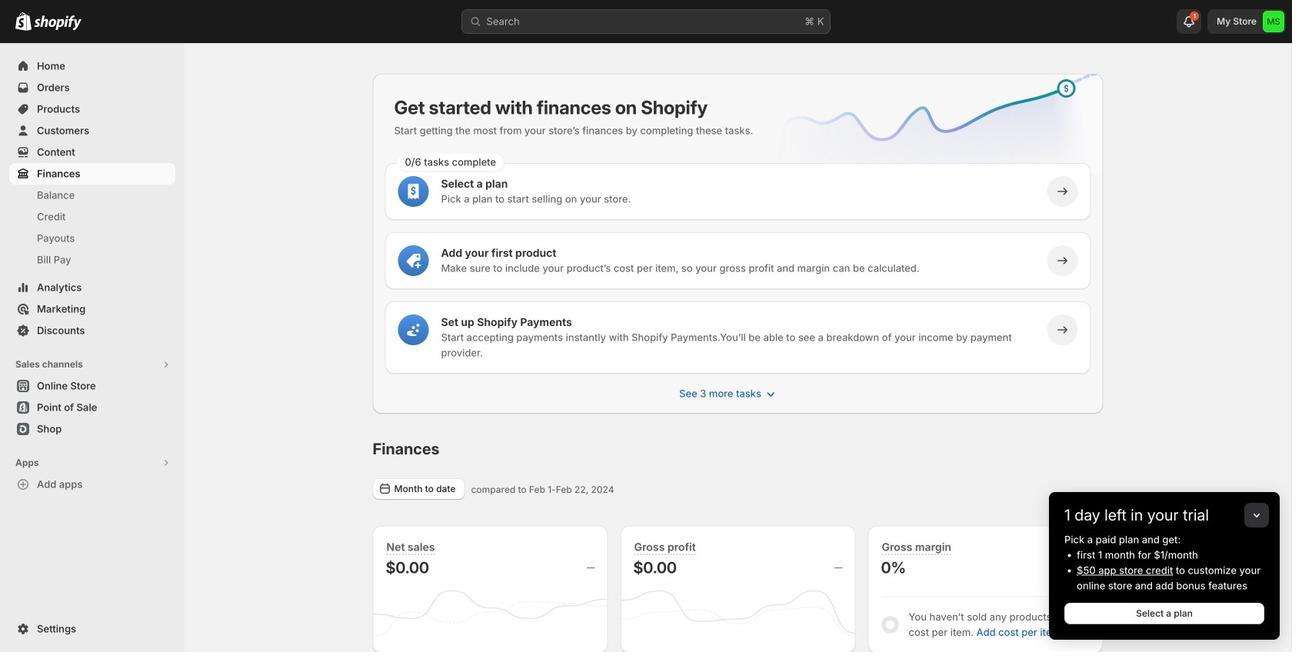 Task type: vqa. For each thing, say whether or not it's contained in the screenshot.
Enter time text field
no



Task type: describe. For each thing, give the bounding box(es) containing it.
line chart image
[[754, 71, 1106, 197]]

1 horizontal spatial shopify image
[[34, 15, 82, 31]]



Task type: locate. For each thing, give the bounding box(es) containing it.
add your first product image
[[406, 253, 421, 268]]

my store image
[[1263, 11, 1284, 32]]

0 horizontal spatial shopify image
[[15, 12, 32, 31]]

shopify image
[[15, 12, 32, 31], [34, 15, 82, 31]]

select a plan image
[[406, 184, 421, 199]]

set up shopify payments image
[[406, 322, 421, 338]]



